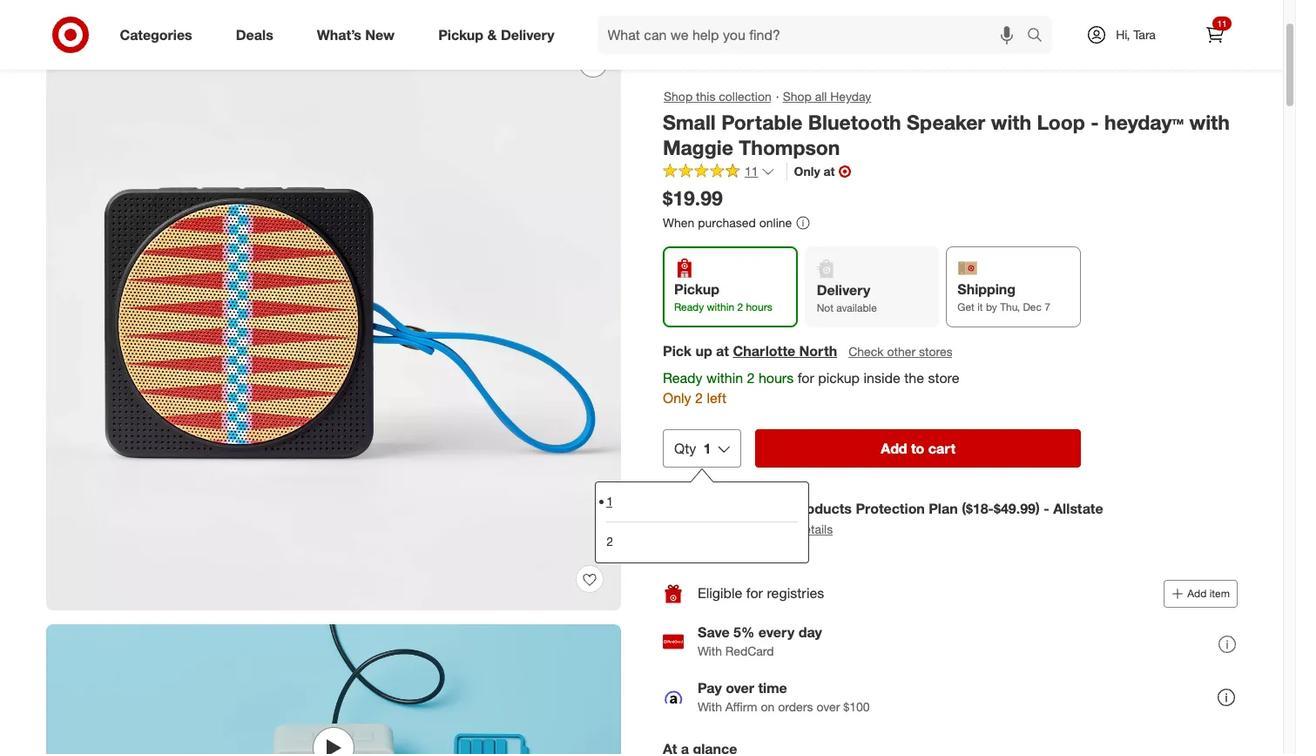 Task type: describe. For each thing, give the bounding box(es) containing it.
all
[[815, 89, 827, 104]]

$100
[[843, 700, 870, 715]]

shop this collection link
[[663, 87, 772, 106]]

add for add item
[[1188, 587, 1207, 600]]

ready within 2 hours for pickup inside the store only 2 left
[[663, 370, 960, 407]]

shipping
[[958, 281, 1016, 298]]

audio
[[749, 500, 788, 518]]

1 link
[[606, 483, 798, 522]]

speaker
[[907, 110, 986, 134]]

stores
[[919, 345, 953, 359]]

small portable bluetooth speaker with loop - heyday™ with maggie thompson
[[663, 110, 1230, 159]]

plan
[[770, 522, 794, 537]]

item
[[1210, 587, 1230, 600]]

charlotte
[[733, 343, 795, 360]]

add to cart button
[[755, 430, 1081, 468]]

new
[[365, 26, 395, 43]]

1 vertical spatial for
[[746, 585, 763, 603]]

check other stores button
[[848, 343, 954, 362]]

ready inside pickup ready within 2 hours
[[674, 301, 704, 314]]

2 inside 2 year audio products protection plan ($18-$49.99) - allstate $6.00 · see plan details
[[705, 500, 712, 518]]

shipping get it by thu, dec 7
[[958, 281, 1051, 314]]

what's new
[[317, 26, 395, 43]]

for inside ready within 2 hours for pickup inside the store only 2 left
[[798, 370, 814, 387]]

within inside ready within 2 hours for pickup inside the store only 2 left
[[706, 370, 743, 387]]

available
[[837, 302, 877, 315]]

($18-
[[962, 500, 994, 518]]

save
[[698, 624, 730, 642]]

shop this collection
[[664, 89, 772, 104]]

5%
[[734, 624, 755, 642]]

1 horizontal spatial 11 link
[[1196, 16, 1235, 54]]

dec
[[1023, 301, 1042, 314]]

it
[[978, 301, 983, 314]]

eligible
[[698, 585, 742, 603]]

only at
[[794, 164, 835, 179]]

products
[[792, 500, 852, 518]]

1 with from the left
[[991, 110, 1032, 134]]

by
[[986, 301, 997, 314]]

tara
[[1134, 27, 1156, 42]]

2 link
[[606, 522, 798, 561]]

1 vertical spatial at
[[716, 343, 729, 360]]

delivery not available
[[817, 282, 877, 315]]

pay
[[698, 680, 722, 698]]

2 year audio products protection plan ($18-$49.99) - allstate $6.00 · see plan details
[[705, 500, 1103, 538]]

search
[[1019, 28, 1061, 45]]

not
[[817, 302, 834, 315]]

charlotte north button
[[733, 342, 837, 362]]

shop for shop this collection
[[664, 89, 693, 104]]

$49.99)
[[994, 500, 1040, 518]]

loop
[[1037, 110, 1085, 134]]

0 horizontal spatial 11 link
[[663, 163, 776, 183]]

every
[[759, 624, 795, 642]]

check
[[849, 345, 884, 359]]

qty 1
[[674, 440, 711, 458]]

with inside pay over time with affirm on orders over $100
[[698, 700, 722, 715]]

this
[[696, 89, 715, 104]]

- inside 2 year audio products protection plan ($18-$49.99) - allstate $6.00 · see plan details
[[1044, 500, 1050, 518]]

inside
[[864, 370, 901, 387]]

online
[[759, 216, 792, 230]]

small
[[663, 110, 716, 134]]

on
[[761, 700, 775, 715]]

deals
[[236, 26, 273, 43]]

/
[[83, 2, 87, 17]]

purchased
[[698, 216, 756, 230]]

2 inside pickup ready within 2 hours
[[737, 301, 743, 314]]

check other stores
[[849, 345, 953, 359]]

7
[[1045, 301, 1051, 314]]

other
[[887, 345, 916, 359]]

allstate
[[1053, 500, 1103, 518]]

year
[[716, 500, 745, 518]]

1 horizontal spatial 11
[[1218, 18, 1228, 29]]

1 2
[[606, 495, 613, 549]]

heyday™
[[1105, 110, 1184, 134]]

delivery inside delivery not available
[[817, 282, 870, 299]]

pickup & delivery link
[[424, 16, 577, 54]]

pick up at charlotte north
[[663, 343, 837, 360]]

heyday
[[830, 89, 871, 104]]

add to cart
[[881, 440, 956, 458]]

registries
[[767, 585, 824, 603]]

protection
[[856, 500, 925, 518]]

$19.99
[[663, 186, 723, 210]]

time
[[758, 680, 787, 698]]

bluetooth
[[808, 110, 901, 134]]

when
[[663, 216, 695, 230]]

shop all heyday
[[783, 89, 871, 104]]

left
[[707, 390, 726, 407]]

affirm
[[725, 700, 757, 715]]

- inside the 'small portable bluetooth speaker with loop - heyday™ with maggie thompson'
[[1091, 110, 1099, 134]]

0 vertical spatial at
[[824, 164, 835, 179]]

1 vertical spatial over
[[817, 700, 840, 715]]



Task type: locate. For each thing, give the bounding box(es) containing it.
add inside button
[[881, 440, 907, 458]]

add inside button
[[1188, 587, 1207, 600]]

0 horizontal spatial -
[[1044, 500, 1050, 518]]

add for add to cart
[[881, 440, 907, 458]]

11 down thompson
[[745, 164, 758, 179]]

portable
[[721, 110, 803, 134]]

1
[[703, 440, 711, 458], [606, 495, 613, 509]]

-
[[1091, 110, 1099, 134], [1044, 500, 1050, 518]]

get
[[958, 301, 975, 314]]

maggie
[[663, 135, 733, 159]]

0 horizontal spatial shop
[[664, 89, 693, 104]]

with left the loop
[[991, 110, 1032, 134]]

1 vertical spatial delivery
[[817, 282, 870, 299]]

only
[[794, 164, 820, 179], [663, 390, 691, 407]]

1 with from the top
[[698, 644, 722, 659]]

add item button
[[1164, 580, 1238, 608]]

collection
[[719, 89, 772, 104]]

save 5% every day with redcard
[[698, 624, 822, 659]]

0 vertical spatial within
[[707, 301, 734, 314]]

0 vertical spatial -
[[1091, 110, 1099, 134]]

pickup ready within 2 hours
[[674, 281, 772, 314]]

1 horizontal spatial for
[[798, 370, 814, 387]]

redcard
[[725, 644, 774, 659]]

orders
[[778, 700, 813, 715]]

0 vertical spatial for
[[798, 370, 814, 387]]

1 vertical spatial within
[[706, 370, 743, 387]]

plan
[[929, 500, 958, 518]]

0 vertical spatial delivery
[[501, 26, 555, 43]]

2 with from the top
[[698, 700, 722, 715]]

with right heyday™
[[1190, 110, 1230, 134]]

1 vertical spatial with
[[698, 700, 722, 715]]

pickup up up
[[674, 281, 719, 298]]

with inside save 5% every day with redcard
[[698, 644, 722, 659]]

details
[[797, 522, 833, 537]]

shop left this
[[664, 89, 693, 104]]

for right eligible
[[746, 585, 763, 603]]

hours inside ready within 2 hours for pickup inside the store only 2 left
[[759, 370, 794, 387]]

target link
[[46, 2, 79, 17]]

1 horizontal spatial over
[[817, 700, 840, 715]]

see plan details button
[[746, 521, 833, 538]]

add
[[881, 440, 907, 458], [1188, 587, 1207, 600]]

2 shop from the left
[[783, 89, 812, 104]]

What can we help you find? suggestions appear below search field
[[597, 16, 1031, 54]]

0 vertical spatial hours
[[746, 301, 772, 314]]

eligible for registries
[[698, 585, 824, 603]]

cart
[[928, 440, 956, 458]]

0 vertical spatial over
[[726, 680, 754, 698]]

hours up charlotte
[[746, 301, 772, 314]]

1 horizontal spatial with
[[1190, 110, 1230, 134]]

only down thompson
[[794, 164, 820, 179]]

over left $100
[[817, 700, 840, 715]]

1 horizontal spatial -
[[1091, 110, 1099, 134]]

11 link
[[1196, 16, 1235, 54], [663, 163, 776, 183]]

for down north
[[798, 370, 814, 387]]

hi,
[[1117, 27, 1131, 42]]

1 horizontal spatial only
[[794, 164, 820, 179]]

delivery
[[501, 26, 555, 43], [817, 282, 870, 299]]

1 horizontal spatial pickup
[[674, 281, 719, 298]]

within up up
[[707, 301, 734, 314]]

what's
[[317, 26, 362, 43]]

ready inside ready within 2 hours for pickup inside the store only 2 left
[[663, 370, 703, 387]]

1 vertical spatial add
[[1188, 587, 1207, 600]]

- right "$49.99)"
[[1044, 500, 1050, 518]]

2
[[737, 301, 743, 314], [747, 370, 755, 387], [695, 390, 703, 407], [705, 500, 712, 518], [606, 534, 613, 549]]

what's new link
[[302, 16, 417, 54]]

pickup
[[439, 26, 484, 43], [674, 281, 719, 298]]

with down pay
[[698, 700, 722, 715]]

only left left
[[663, 390, 691, 407]]

0 horizontal spatial add
[[881, 440, 907, 458]]

pickup for &
[[439, 26, 484, 43]]

0 vertical spatial 1
[[703, 440, 711, 458]]

0 vertical spatial with
[[698, 644, 722, 659]]

hours down charlotte north button
[[759, 370, 794, 387]]

1 vertical spatial -
[[1044, 500, 1050, 518]]

0 horizontal spatial 11
[[745, 164, 758, 179]]

ready
[[674, 301, 704, 314], [663, 370, 703, 387]]

with down save
[[698, 644, 722, 659]]

pay over time with affirm on orders over $100
[[698, 680, 870, 715]]

pickup & delivery
[[439, 26, 555, 43]]

None checkbox
[[663, 512, 680, 529]]

thu,
[[1000, 301, 1020, 314]]

add left item
[[1188, 587, 1207, 600]]

1 horizontal spatial at
[[824, 164, 835, 179]]

categories link
[[105, 16, 214, 54]]

1 vertical spatial 11
[[745, 164, 758, 179]]

0 horizontal spatial at
[[716, 343, 729, 360]]

qty
[[674, 440, 696, 458]]

1 horizontal spatial 1
[[703, 440, 711, 458]]

hours
[[746, 301, 772, 314], [759, 370, 794, 387]]

shop left all
[[783, 89, 812, 104]]

·
[[738, 520, 742, 538]]

0 vertical spatial 11
[[1218, 18, 1228, 29]]

store
[[928, 370, 960, 387]]

1 vertical spatial 11 link
[[663, 163, 776, 183]]

1 vertical spatial ready
[[663, 370, 703, 387]]

within inside pickup ready within 2 hours
[[707, 301, 734, 314]]

with
[[698, 644, 722, 659], [698, 700, 722, 715]]

0 horizontal spatial with
[[991, 110, 1032, 134]]

&
[[488, 26, 497, 43]]

0 horizontal spatial 1
[[606, 495, 613, 509]]

to
[[911, 440, 925, 458]]

1 vertical spatial only
[[663, 390, 691, 407]]

small portable bluetooth speaker with loop - heyday&#8482; with maggie thompson, 2 of 8, play video image
[[46, 625, 621, 755]]

0 horizontal spatial over
[[726, 680, 754, 698]]

at
[[824, 164, 835, 179], [716, 343, 729, 360]]

hours inside pickup ready within 2 hours
[[746, 301, 772, 314]]

thompson
[[739, 135, 840, 159]]

1 vertical spatial pickup
[[674, 281, 719, 298]]

1 horizontal spatial shop
[[783, 89, 812, 104]]

1 horizontal spatial add
[[1188, 587, 1207, 600]]

categories
[[120, 26, 192, 43]]

ready down pick
[[663, 370, 703, 387]]

0 horizontal spatial pickup
[[439, 26, 484, 43]]

0 horizontal spatial only
[[663, 390, 691, 407]]

1 vertical spatial 1
[[606, 495, 613, 509]]

pickup for ready
[[674, 281, 719, 298]]

over up affirm
[[726, 680, 754, 698]]

pickup
[[818, 370, 860, 387]]

deals link
[[221, 16, 295, 54]]

1 vertical spatial hours
[[759, 370, 794, 387]]

target
[[46, 2, 79, 17]]

target /
[[46, 2, 87, 17]]

0 vertical spatial add
[[881, 440, 907, 458]]

delivery right &
[[501, 26, 555, 43]]

up
[[695, 343, 712, 360]]

pickup inside pickup ready within 2 hours
[[674, 281, 719, 298]]

0 horizontal spatial delivery
[[501, 26, 555, 43]]

11
[[1218, 18, 1228, 29], [745, 164, 758, 179]]

with
[[991, 110, 1032, 134], [1190, 110, 1230, 134]]

ready up pick
[[674, 301, 704, 314]]

11 link down maggie
[[663, 163, 776, 183]]

add left to
[[881, 440, 907, 458]]

11 link right tara
[[1196, 16, 1235, 54]]

0 vertical spatial ready
[[674, 301, 704, 314]]

pickup left &
[[439, 26, 484, 43]]

11 right tara
[[1218, 18, 1228, 29]]

hi, tara
[[1117, 27, 1156, 42]]

1 shop from the left
[[664, 89, 693, 104]]

at right up
[[716, 343, 729, 360]]

image gallery element
[[46, 36, 621, 755]]

shop for shop all heyday
[[783, 89, 812, 104]]

2 with from the left
[[1190, 110, 1230, 134]]

add item
[[1188, 587, 1230, 600]]

0 vertical spatial only
[[794, 164, 820, 179]]

only inside ready within 2 hours for pickup inside the store only 2 left
[[663, 390, 691, 407]]

0 vertical spatial pickup
[[439, 26, 484, 43]]

$6.00
[[705, 522, 734, 537]]

within
[[707, 301, 734, 314], [706, 370, 743, 387]]

the
[[904, 370, 924, 387]]

when purchased online
[[663, 216, 792, 230]]

within up left
[[706, 370, 743, 387]]

delivery up available in the right of the page
[[817, 282, 870, 299]]

small portable bluetooth speaker with loop - heyday&#8482; with maggie thompson, 1 of 8 image
[[46, 36, 621, 611]]

0 vertical spatial 11 link
[[1196, 16, 1235, 54]]

0 horizontal spatial for
[[746, 585, 763, 603]]

at down thompson
[[824, 164, 835, 179]]

1 horizontal spatial delivery
[[817, 282, 870, 299]]

- right the loop
[[1091, 110, 1099, 134]]

pick
[[663, 343, 692, 360]]



Task type: vqa. For each thing, say whether or not it's contained in the screenshot.


